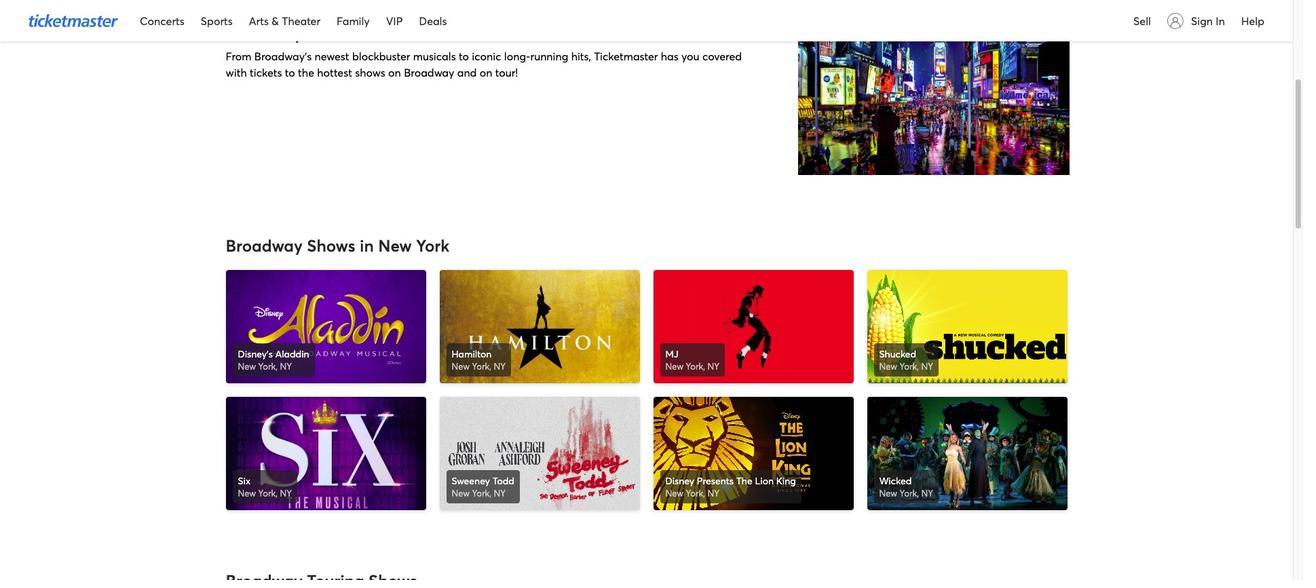 Task type: locate. For each thing, give the bounding box(es) containing it.
broadway up broadway's
[[226, 22, 303, 44]]

ny inside six new york, ny
[[280, 488, 292, 500]]

new inside six new york, ny
[[238, 488, 256, 500]]

ny right the disney's at the left bottom of page
[[280, 361, 292, 373]]

york, inside mj new york, ny
[[686, 361, 705, 373]]

ny right six
[[280, 488, 292, 500]]

on
[[388, 65, 401, 79], [480, 65, 492, 79]]

sign in link
[[1191, 14, 1225, 28]]

running
[[530, 49, 568, 63]]

shucked new york, ny
[[879, 348, 933, 373]]

sign in
[[1191, 14, 1225, 28]]

york,
[[258, 361, 278, 373], [472, 361, 491, 373], [686, 361, 705, 373], [900, 361, 919, 373], [258, 488, 278, 500], [472, 488, 491, 500], [686, 488, 705, 500], [900, 488, 919, 500]]

0 vertical spatial broadway
[[226, 22, 303, 44]]

disney presents the lion king new york, ny
[[666, 475, 796, 500]]

ny
[[280, 361, 292, 373], [494, 361, 506, 373], [708, 361, 720, 373], [921, 361, 933, 373], [280, 488, 292, 500], [494, 488, 506, 500], [708, 488, 720, 500], [921, 488, 933, 500]]

to left the
[[285, 65, 295, 79]]

concerts
[[140, 14, 185, 28]]

newest
[[315, 49, 349, 63]]

vip link
[[386, 14, 403, 28]]

2 vertical spatial broadway
[[226, 235, 303, 257]]

ny right the "sweeney"
[[494, 488, 506, 500]]

york, inside shucked new york, ny
[[900, 361, 919, 373]]

arts & theater link
[[249, 14, 320, 28]]

mj
[[666, 348, 679, 361]]

sell link
[[1134, 14, 1151, 28]]

new
[[378, 235, 412, 257], [238, 361, 256, 373], [452, 361, 470, 373], [666, 361, 684, 373], [879, 361, 897, 373], [238, 488, 256, 500], [452, 488, 470, 500], [666, 488, 684, 500], [879, 488, 897, 500]]

shows
[[355, 65, 385, 79]]

ny inside wicked new york, ny
[[921, 488, 933, 500]]

on down iconic
[[480, 65, 492, 79]]

1 vertical spatial to
[[285, 65, 295, 79]]

iconic
[[472, 49, 501, 63]]

disney's aladdin new york, ny
[[238, 348, 309, 373]]

sweeney
[[452, 475, 490, 488]]

ny inside shucked new york, ny
[[921, 361, 933, 373]]

the
[[736, 475, 753, 488]]

ticketmaster
[[594, 49, 658, 63]]

shucked
[[879, 348, 916, 361]]

tour!
[[495, 65, 518, 79]]

ny inside sweeney todd new york, ny
[[494, 488, 506, 500]]

sell
[[1134, 14, 1151, 28]]

to
[[459, 49, 469, 63], [285, 65, 295, 79]]

broadway for broadway from broadway's newest blockbuster musicals to iconic long-running hits, ticketmaster has you covered with tickets to the hottest shows on broadway and on tour!
[[226, 22, 303, 44]]

0 horizontal spatial on
[[388, 65, 401, 79]]

1 horizontal spatial on
[[480, 65, 492, 79]]

hamilton
[[452, 348, 492, 361]]

tickets
[[250, 65, 282, 79]]

lion
[[755, 475, 774, 488]]

ny inside mj new york, ny
[[708, 361, 720, 373]]

disney's
[[238, 348, 273, 361]]

ny left the the
[[708, 488, 720, 500]]

ny inside hamilton new york, ny
[[494, 361, 506, 373]]

ny right "shucked"
[[921, 361, 933, 373]]

on down blockbuster
[[388, 65, 401, 79]]

broadway left shows
[[226, 235, 303, 257]]

to up 'and'
[[459, 49, 469, 63]]

vip
[[386, 14, 403, 28]]

&
[[272, 14, 279, 28]]

family link
[[337, 14, 370, 28]]

0 vertical spatial to
[[459, 49, 469, 63]]

ny right the mj
[[708, 361, 720, 373]]

ny right the hamilton
[[494, 361, 506, 373]]

ny right wicked
[[921, 488, 933, 500]]

york, inside wicked new york, ny
[[900, 488, 919, 500]]

theater
[[282, 14, 320, 28]]

broadway
[[226, 22, 303, 44], [404, 65, 454, 79], [226, 235, 303, 257]]

sports link
[[201, 14, 233, 28]]

ticketmaster image
[[29, 14, 124, 27]]

broadway from broadway's newest blockbuster musicals to iconic long-running hits, ticketmaster has you covered with tickets to the hottest shows on broadway and on tour!
[[226, 22, 742, 79]]

sweeney todd new york, ny
[[452, 475, 514, 500]]

2 on from the left
[[480, 65, 492, 79]]

shows
[[307, 235, 355, 257]]

new inside hamilton new york, ny
[[452, 361, 470, 373]]

broadway down musicals on the left top of page
[[404, 65, 454, 79]]

concerts link
[[140, 14, 185, 28]]

broadway image
[[798, 22, 1070, 175]]



Task type: describe. For each thing, give the bounding box(es) containing it.
covered
[[703, 49, 742, 63]]

broadway shows in new york
[[226, 235, 449, 257]]

arts & theater
[[249, 14, 320, 28]]

new inside disney presents the lion king new york, ny
[[666, 488, 684, 500]]

new inside disney's aladdin new york, ny
[[238, 361, 256, 373]]

in
[[360, 235, 374, 257]]

help
[[1241, 14, 1265, 28]]

york
[[416, 235, 449, 257]]

york, inside sweeney todd new york, ny
[[472, 488, 491, 500]]

york, inside hamilton new york, ny
[[472, 361, 491, 373]]

arts
[[249, 14, 269, 28]]

from
[[226, 49, 251, 63]]

aladdin
[[275, 348, 309, 361]]

sign
[[1191, 14, 1213, 28]]

hits,
[[571, 49, 591, 63]]

in
[[1216, 14, 1225, 28]]

new inside mj new york, ny
[[666, 361, 684, 373]]

blockbuster
[[352, 49, 410, 63]]

family
[[337, 14, 370, 28]]

hottest
[[317, 65, 352, 79]]

1 vertical spatial broadway
[[404, 65, 454, 79]]

has
[[661, 49, 679, 63]]

six new york, ny
[[238, 475, 292, 500]]

mj new york, ny
[[666, 348, 720, 373]]

new inside wicked new york, ny
[[879, 488, 897, 500]]

deals
[[419, 14, 447, 28]]

presents
[[697, 475, 734, 488]]

1 horizontal spatial to
[[459, 49, 469, 63]]

six
[[238, 475, 251, 488]]

and
[[457, 65, 477, 79]]

ny inside disney presents the lion king new york, ny
[[708, 488, 720, 500]]

you
[[682, 49, 700, 63]]

wicked new york, ny
[[879, 475, 933, 500]]

hamilton new york, ny
[[452, 348, 506, 373]]

broadway's
[[254, 49, 312, 63]]

sports
[[201, 14, 233, 28]]

todd
[[493, 475, 514, 488]]

long-
[[504, 49, 531, 63]]

deals link
[[419, 14, 447, 28]]

new inside sweeney todd new york, ny
[[452, 488, 470, 500]]

broadway for broadway shows in new york
[[226, 235, 303, 257]]

york, inside disney presents the lion king new york, ny
[[686, 488, 705, 500]]

york, inside disney's aladdin new york, ny
[[258, 361, 278, 373]]

king
[[776, 475, 796, 488]]

wicked
[[879, 475, 912, 488]]

new inside shucked new york, ny
[[879, 361, 897, 373]]

ny inside disney's aladdin new york, ny
[[280, 361, 292, 373]]

with
[[226, 65, 247, 79]]

1 on from the left
[[388, 65, 401, 79]]

0 horizontal spatial to
[[285, 65, 295, 79]]

help link
[[1241, 14, 1265, 28]]

musicals
[[413, 49, 456, 63]]

york, inside six new york, ny
[[258, 488, 278, 500]]

the
[[298, 65, 314, 79]]

disney
[[666, 475, 694, 488]]



Task type: vqa. For each thing, say whether or not it's contained in the screenshot.
the rightmost Advertisement Element
no



